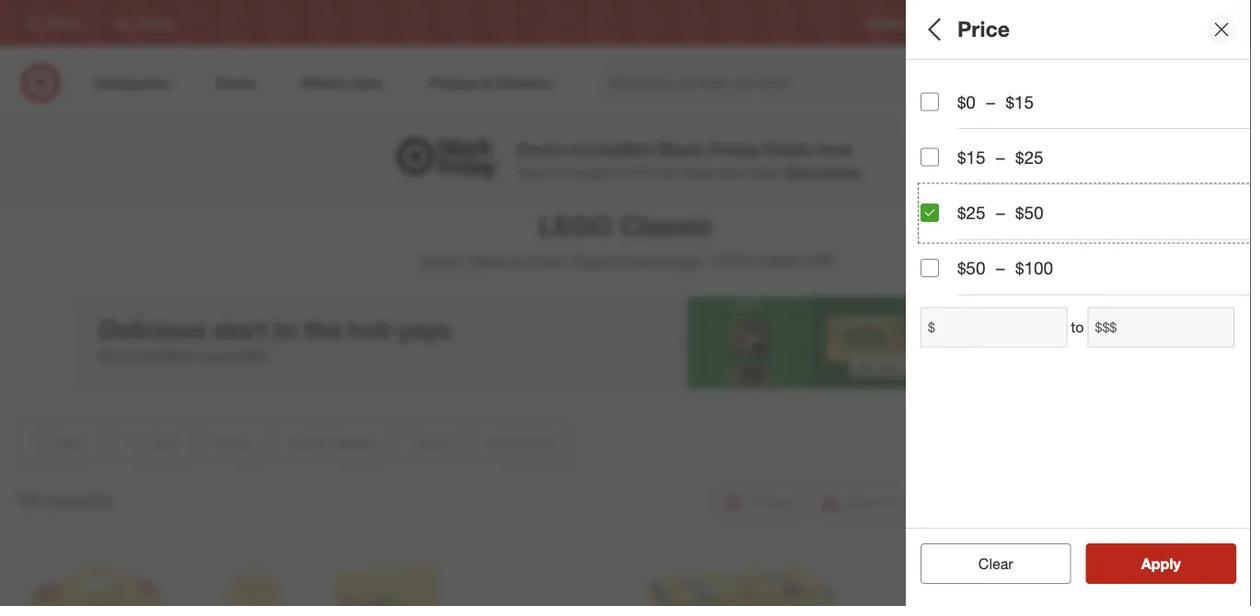 Task type: vqa. For each thing, say whether or not it's contained in the screenshot.
2nd THE 3, from left
no



Task type: locate. For each thing, give the bounding box(es) containing it.
1 horizontal spatial deals
[[921, 208, 968, 229]]

1 horizontal spatial /
[[567, 251, 572, 269]]

clear
[[970, 555, 1005, 573], [979, 555, 1014, 573]]

0 vertical spatial $50
[[964, 96, 985, 112]]

weekly ad
[[938, 16, 991, 30]]

1 horizontal spatial results
[[1153, 555, 1201, 573]]

ways
[[471, 251, 507, 269]]

0 vertical spatial $25
[[921, 96, 942, 112]]

deals inside score incredible black friday deals now save on top gifts & find new deals each week. start saving
[[765, 138, 812, 159]]

classic left '(18)'
[[757, 251, 805, 269]]

price inside price $25  –  $50
[[921, 72, 965, 94]]

$0  –  $15 checkbox
[[921, 93, 940, 111]]

$50 right $50  –  $100 checkbox on the right top of page
[[958, 257, 986, 279]]

price inside dialog
[[958, 16, 1010, 42]]

None text field
[[921, 307, 1068, 348]]

clear inside all filters dialog
[[970, 555, 1005, 573]]

0 horizontal spatial /
[[463, 251, 468, 269]]

0 vertical spatial classic
[[620, 209, 713, 242]]

include
[[958, 334, 1015, 356]]

$25 for $15  –  $25
[[1016, 147, 1044, 168]]

$25 inside price $25  –  $50
[[921, 96, 942, 112]]

$25  –  $50 checkbox
[[921, 203, 940, 222]]

0 vertical spatial results
[[44, 487, 113, 513]]

classic
[[620, 209, 713, 242], [757, 251, 805, 269]]

price
[[958, 16, 1010, 42], [921, 72, 965, 94]]

0 horizontal spatial lego
[[539, 209, 613, 242]]

$25 up the $25  –  $50
[[1016, 147, 1044, 168]]

0 horizontal spatial results
[[44, 487, 113, 513]]

$50
[[964, 96, 985, 112], [1016, 202, 1044, 223], [958, 257, 986, 279]]

1 horizontal spatial to
[[1072, 318, 1085, 336]]

$15 right $15  –  $25 option
[[958, 147, 986, 168]]

0 vertical spatial lego
[[539, 209, 613, 242]]

0 horizontal spatial $25
[[921, 96, 942, 112]]

1 vertical spatial results
[[1153, 555, 1201, 573]]

1 clear from the left
[[970, 555, 1005, 573]]

results right 18
[[44, 487, 113, 513]]

lego up brand
[[539, 209, 613, 242]]

stores
[[1209, 16, 1241, 30]]

$50 right $0  –  $15 checkbox
[[964, 96, 985, 112]]

black
[[658, 138, 704, 159]]

0 vertical spatial price
[[958, 16, 1010, 42]]

shop
[[528, 251, 563, 269]]

all filters
[[921, 16, 1010, 42]]

1 horizontal spatial classic
[[757, 251, 805, 269]]

ad
[[977, 16, 991, 30]]

None text field
[[1088, 307, 1235, 348]]

price for price $25  –  $50
[[921, 72, 965, 94]]

$25 for price $25  –  $50
[[921, 96, 942, 112]]

to right of
[[1072, 318, 1085, 336]]

$50 inside price $25  –  $50
[[964, 96, 985, 112]]

price $25  –  $50
[[921, 72, 985, 112]]

1 horizontal spatial $25
[[958, 202, 986, 223]]

$100
[[1016, 257, 1054, 279]]

results right see
[[1153, 555, 1201, 573]]

lego right experiences
[[713, 251, 753, 269]]

2 horizontal spatial /
[[705, 251, 710, 269]]

$15 right $0
[[1006, 91, 1035, 112]]

classic up experiences
[[620, 209, 713, 242]]

1 vertical spatial deals
[[921, 208, 968, 229]]

deals
[[683, 164, 714, 180]]

1 vertical spatial lego
[[713, 251, 753, 269]]

find
[[1185, 16, 1206, 30]]

$25 right $25  –  $50 option
[[958, 202, 986, 223]]

0 horizontal spatial to
[[511, 251, 524, 269]]

of
[[1050, 334, 1066, 356]]

$25  –  $50
[[958, 202, 1044, 223]]

to left the shop
[[511, 251, 524, 269]]

$0
[[958, 91, 976, 112]]

lego classic target / ways to shop / brand experiences / lego classic (18)
[[419, 209, 833, 269]]

$25 left $0
[[921, 96, 942, 112]]

$15  –  $25 checkbox
[[921, 148, 940, 166]]

1 vertical spatial $50
[[1016, 202, 1044, 223]]

3 / from the left
[[705, 251, 710, 269]]

0 horizontal spatial $15
[[958, 147, 986, 168]]

see results
[[1123, 555, 1201, 573]]

registry
[[868, 16, 909, 30]]

deals up "start"
[[765, 138, 812, 159]]

results inside button
[[1153, 555, 1201, 573]]

find
[[630, 164, 652, 180]]

score
[[517, 138, 566, 159]]

/ right the shop
[[567, 251, 572, 269]]

/ left the ways
[[463, 251, 468, 269]]

/ right experiences
[[705, 251, 710, 269]]

find stores
[[1185, 16, 1241, 30]]

deals inside button
[[921, 208, 968, 229]]

$15
[[1006, 91, 1035, 112], [958, 147, 986, 168]]

price for price
[[958, 16, 1010, 42]]

weekly
[[938, 16, 974, 30]]

experiences
[[619, 251, 701, 269]]

results
[[44, 487, 113, 513], [1153, 555, 1201, 573]]

1 vertical spatial price
[[921, 72, 965, 94]]

$50  –  $100
[[958, 257, 1054, 279]]

0 vertical spatial to
[[511, 251, 524, 269]]

search
[[995, 76, 1040, 94]]

2 clear from the left
[[979, 555, 1014, 573]]

$25
[[921, 96, 942, 112], [1016, 147, 1044, 168], [958, 202, 986, 223]]

0 vertical spatial deals
[[765, 138, 812, 159]]

saving
[[821, 164, 861, 180]]

rating
[[975, 143, 1030, 165]]

0 horizontal spatial classic
[[620, 209, 713, 242]]

1 / from the left
[[463, 251, 468, 269]]

include out of stock
[[958, 334, 1113, 356]]

0 horizontal spatial deals
[[765, 138, 812, 159]]

2 horizontal spatial $25
[[1016, 147, 1044, 168]]

to
[[511, 251, 524, 269], [1072, 318, 1085, 336]]

clear button
[[921, 544, 1072, 584]]

lego
[[539, 209, 613, 242], [713, 251, 753, 269]]

start
[[787, 164, 817, 180]]

What can we help you find? suggestions appear below search field
[[598, 63, 1008, 103]]

$50 up $100
[[1016, 202, 1044, 223]]

fpo/apo
[[921, 272, 1001, 294]]

clear inside price dialog
[[979, 555, 1014, 573]]

deals
[[765, 138, 812, 159], [921, 208, 968, 229]]

brand
[[575, 251, 615, 269]]

save
[[517, 164, 546, 180]]

all
[[1009, 555, 1023, 573]]

ways to shop link
[[471, 251, 563, 269]]

results for 18 results
[[44, 487, 113, 513]]

/
[[463, 251, 468, 269], [567, 251, 572, 269], [705, 251, 710, 269]]

deals button
[[921, 189, 1252, 253]]

gifts
[[590, 164, 615, 180]]

search button
[[995, 63, 1040, 107]]

1 vertical spatial to
[[1072, 318, 1085, 336]]

all filters dialog
[[906, 0, 1252, 606]]

18 results
[[15, 487, 113, 513]]

1 horizontal spatial lego
[[713, 251, 753, 269]]

1 horizontal spatial $15
[[1006, 91, 1035, 112]]

friday
[[709, 138, 760, 159]]

deals up $50  –  $100 checkbox on the right top of page
[[921, 208, 968, 229]]

1 vertical spatial $25
[[1016, 147, 1044, 168]]



Task type: describe. For each thing, give the bounding box(es) containing it.
clear for clear
[[979, 555, 1014, 573]]

2 vertical spatial $50
[[958, 257, 986, 279]]

see results button
[[1087, 544, 1237, 584]]

18
[[15, 487, 38, 513]]

all
[[921, 16, 947, 42]]

incredible
[[571, 138, 653, 159]]

apply button
[[1087, 544, 1237, 584]]

none text field inside price dialog
[[921, 307, 1068, 348]]

clear for clear all
[[970, 555, 1005, 573]]

find stores link
[[1185, 15, 1241, 31]]

$0  –  $15
[[958, 91, 1035, 112]]

0 vertical spatial $15
[[1006, 91, 1035, 112]]

(18)
[[809, 251, 833, 269]]

2 vertical spatial $25
[[958, 202, 986, 223]]

now
[[817, 138, 852, 159]]

stock
[[1070, 334, 1113, 356]]

fpo/apo button
[[921, 253, 1252, 318]]

to inside price dialog
[[1072, 318, 1085, 336]]

1 vertical spatial classic
[[757, 251, 805, 269]]

guest rating
[[921, 143, 1030, 165]]

clear all
[[970, 555, 1023, 573]]

$50  –  $100 checkbox
[[921, 259, 940, 277]]

guest rating button
[[921, 124, 1252, 189]]

registry link
[[868, 15, 909, 31]]

results for see results
[[1153, 555, 1201, 573]]

score incredible black friday deals now save on top gifts & find new deals each week. start saving
[[517, 138, 861, 180]]

each
[[718, 164, 746, 180]]

to inside lego classic target / ways to shop / brand experiences / lego classic (18)
[[511, 251, 524, 269]]

target link
[[419, 251, 459, 269]]

out
[[1020, 334, 1046, 356]]

1 vertical spatial $15
[[958, 147, 986, 168]]

&
[[619, 164, 627, 180]]

week.
[[749, 164, 783, 180]]

top
[[568, 164, 587, 180]]

none text field inside price dialog
[[1088, 307, 1235, 348]]

see
[[1123, 555, 1149, 573]]

price dialog
[[906, 0, 1252, 606]]

guest
[[921, 143, 970, 165]]

brand experiences link
[[575, 251, 701, 269]]

weekly ad link
[[938, 15, 991, 31]]

apply
[[1142, 555, 1182, 573]]

on
[[549, 164, 564, 180]]

Include out of stock checkbox
[[921, 336, 940, 354]]

2 / from the left
[[567, 251, 572, 269]]

target
[[419, 251, 459, 269]]

clear all button
[[921, 544, 1072, 584]]

advertisement region
[[73, 297, 1179, 389]]

filters
[[953, 16, 1010, 42]]

$15  –  $25
[[958, 147, 1044, 168]]

new
[[656, 164, 679, 180]]



